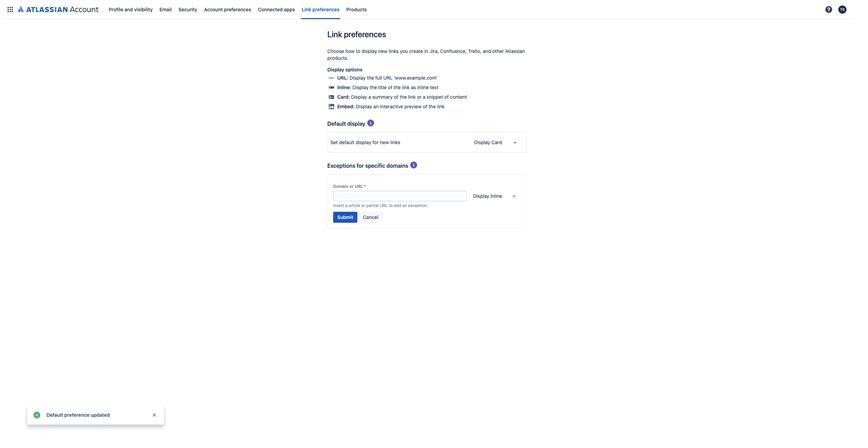 Task type: vqa. For each thing, say whether or not it's contained in the screenshot.
the right Default
yes



Task type: locate. For each thing, give the bounding box(es) containing it.
or right whole
[[362, 203, 366, 208]]

and
[[125, 6, 133, 12], [483, 48, 491, 54]]

link preferences up how
[[328, 29, 387, 39]]

1 vertical spatial display
[[348, 120, 366, 127]]

1 horizontal spatial or
[[362, 203, 366, 208]]

products
[[347, 6, 367, 12]]

and inside manage profile menu element
[[125, 6, 133, 12]]

link right apps
[[302, 6, 311, 12]]

display
[[328, 67, 344, 72], [350, 75, 366, 81], [353, 84, 369, 90], [351, 94, 367, 100], [356, 104, 372, 109], [475, 139, 491, 145], [474, 193, 490, 199]]

info inline message image
[[367, 119, 375, 127], [410, 161, 418, 169]]

manage profile menu element
[[4, 0, 823, 19]]

0 horizontal spatial and
[[125, 6, 133, 12]]

url right full
[[384, 75, 393, 81]]

choose how to display new links you create in jira, confluence, trello, and other atlassian products.
[[328, 48, 525, 61]]

1 vertical spatial link
[[408, 94, 416, 100]]

info inline message image up set default display for new links
[[367, 119, 375, 127]]

preferences left products
[[313, 6, 340, 12]]

url
[[384, 75, 393, 81], [355, 184, 363, 189], [380, 203, 388, 208]]

preferences up how
[[344, 29, 387, 39]]

a right insert
[[346, 203, 348, 208]]

a left summary
[[369, 94, 371, 100]]

2 vertical spatial link
[[437, 104, 445, 109]]

and inside choose how to display new links you create in jira, confluence, trello, and other atlassian products.
[[483, 48, 491, 54]]

0 vertical spatial url
[[384, 75, 393, 81]]

content
[[451, 94, 467, 100]]

banner
[[0, 0, 855, 19]]

default left preference
[[46, 412, 63, 418]]

apps
[[284, 6, 295, 12]]

link left as
[[402, 84, 410, 90]]

0 vertical spatial info inline message image
[[367, 119, 375, 127]]

0 vertical spatial links
[[389, 48, 399, 54]]

1 horizontal spatial and
[[483, 48, 491, 54]]

insert
[[333, 203, 345, 208]]

info inline message image for default display
[[367, 119, 375, 127]]

new left the you
[[379, 48, 388, 54]]

default for default preference updated
[[46, 412, 63, 418]]

embed:
[[338, 104, 355, 109]]

of right preview
[[423, 104, 428, 109]]

partial
[[367, 203, 379, 208]]

products.
[[328, 55, 349, 61]]

link preferences link
[[300, 4, 342, 15]]

submit
[[338, 214, 354, 220]]

None text field
[[474, 193, 475, 200]]

preferences for account preferences "link"
[[224, 6, 251, 12]]

1 vertical spatial to
[[389, 203, 393, 208]]

1 horizontal spatial link
[[328, 29, 343, 39]]

the down snippet on the top of page
[[429, 104, 436, 109]]

0 horizontal spatial default
[[46, 412, 63, 418]]

0 vertical spatial link
[[402, 84, 410, 90]]

security link
[[177, 4, 199, 15]]

connected
[[258, 6, 283, 12]]

display down options
[[350, 75, 366, 81]]

to left add
[[389, 203, 393, 208]]

display inside choose how to display new links you create in jira, confluence, trello, and other atlassian products.
[[362, 48, 377, 54]]

1 horizontal spatial a
[[369, 94, 371, 100]]

inline:
[[338, 84, 352, 90]]

a down inline
[[423, 94, 426, 100]]

link up choose
[[328, 29, 343, 39]]

exceptions
[[328, 162, 356, 169]]

an right add
[[403, 203, 407, 208]]

of up interactive
[[394, 94, 399, 100]]

new inside choose how to display new links you create in jira, confluence, trello, and other atlassian products.
[[379, 48, 388, 54]]

the up card: display a summary of the link or a snippet of content
[[394, 84, 401, 90]]

set default display for new links
[[331, 139, 401, 145]]

new for display
[[379, 48, 388, 54]]

for left specific
[[357, 162, 364, 169]]

0 horizontal spatial for
[[357, 162, 364, 169]]

link up preview
[[408, 94, 416, 100]]

0 horizontal spatial an
[[374, 104, 379, 109]]

url right partial
[[380, 203, 388, 208]]

0 vertical spatial to
[[356, 48, 361, 54]]

new up specific
[[380, 139, 389, 145]]

card: display a summary of the link or a snippet of content
[[338, 94, 467, 100]]

preferences
[[224, 6, 251, 12], [313, 6, 340, 12], [344, 29, 387, 39]]

or right the domain
[[350, 184, 354, 189]]

of
[[388, 84, 393, 90], [394, 94, 399, 100], [445, 94, 449, 100], [423, 104, 428, 109]]

link preferences inside manage profile menu element
[[302, 6, 340, 12]]

0 horizontal spatial info inline message image
[[367, 119, 375, 127]]

links up domains
[[391, 139, 401, 145]]

0 vertical spatial link
[[302, 6, 311, 12]]

updated
[[91, 412, 110, 418]]

2 vertical spatial display
[[356, 139, 372, 145]]

and left other
[[483, 48, 491, 54]]

card
[[492, 139, 503, 145]]

display
[[362, 48, 377, 54], [348, 120, 366, 127], [356, 139, 372, 145]]

whole
[[349, 203, 361, 208]]

display down embed:
[[348, 120, 366, 127]]

1 vertical spatial default
[[46, 412, 63, 418]]

preferences right account
[[224, 6, 251, 12]]

links left the you
[[389, 48, 399, 54]]

links for for
[[391, 139, 401, 145]]

for up specific
[[373, 139, 379, 145]]

1 vertical spatial an
[[403, 203, 407, 208]]

for
[[373, 139, 379, 145], [357, 162, 364, 169]]

or down inline
[[417, 94, 422, 100]]

links inside choose how to display new links you create in jira, confluence, trello, and other atlassian products.
[[389, 48, 399, 54]]

1 horizontal spatial for
[[373, 139, 379, 145]]

link
[[302, 6, 311, 12], [328, 29, 343, 39]]

visibility
[[134, 6, 153, 12]]

to right how
[[356, 48, 361, 54]]

choose
[[328, 48, 344, 54]]

links
[[389, 48, 399, 54], [391, 139, 401, 145]]

display card
[[475, 139, 503, 145]]

2 horizontal spatial a
[[423, 94, 426, 100]]

of right title
[[388, 84, 393, 90]]

full
[[376, 75, 382, 81]]

url left *
[[355, 184, 363, 189]]

display right how
[[362, 48, 377, 54]]

exception.
[[409, 203, 429, 208]]

link
[[402, 84, 410, 90], [408, 94, 416, 100], [437, 104, 445, 109]]

0 vertical spatial new
[[379, 48, 388, 54]]

0 vertical spatial link preferences
[[302, 6, 340, 12]]

trello,
[[468, 48, 482, 54]]

link preferences
[[302, 6, 340, 12], [328, 29, 387, 39]]

0 horizontal spatial preferences
[[224, 6, 251, 12]]

default for default display
[[328, 120, 346, 127]]

a
[[369, 94, 371, 100], [423, 94, 426, 100], [346, 203, 348, 208]]

0 vertical spatial or
[[417, 94, 422, 100]]

default
[[339, 139, 355, 145]]

banner containing profile and visibility
[[0, 0, 855, 19]]

0 vertical spatial and
[[125, 6, 133, 12]]

domain
[[333, 184, 349, 189]]

url: display the full url 'www.example.com'
[[338, 75, 438, 81]]

0 horizontal spatial link
[[302, 6, 311, 12]]

new
[[379, 48, 388, 54], [380, 139, 389, 145]]

text
[[431, 84, 439, 90]]

default up set
[[328, 120, 346, 127]]

to
[[356, 48, 361, 54], [389, 203, 393, 208]]

1 vertical spatial new
[[380, 139, 389, 145]]

how
[[346, 48, 355, 54]]

in
[[425, 48, 429, 54]]

0 vertical spatial an
[[374, 104, 379, 109]]

1 horizontal spatial an
[[403, 203, 407, 208]]

1 vertical spatial links
[[391, 139, 401, 145]]

info inline message image right domains
[[410, 161, 418, 169]]

1 vertical spatial for
[[357, 162, 364, 169]]

None field
[[334, 191, 467, 201]]

summary
[[373, 94, 393, 100]]

an
[[374, 104, 379, 109], [403, 203, 407, 208]]

or
[[417, 94, 422, 100], [350, 184, 354, 189], [362, 203, 366, 208]]

1 vertical spatial and
[[483, 48, 491, 54]]

display right default
[[356, 139, 372, 145]]

1 horizontal spatial default
[[328, 120, 346, 127]]

link preferences right apps
[[302, 6, 340, 12]]

0 vertical spatial for
[[373, 139, 379, 145]]

and right profile at the left top of page
[[125, 6, 133, 12]]

display right embed:
[[356, 104, 372, 109]]

snippet
[[427, 94, 444, 100]]

1 horizontal spatial info inline message image
[[410, 161, 418, 169]]

link down snippet on the top of page
[[437, 104, 445, 109]]

0 horizontal spatial to
[[356, 48, 361, 54]]

account image
[[839, 5, 847, 13]]

1 vertical spatial info inline message image
[[410, 161, 418, 169]]

the
[[367, 75, 374, 81], [370, 84, 377, 90], [394, 84, 401, 90], [400, 94, 407, 100], [429, 104, 436, 109]]

2 vertical spatial url
[[380, 203, 388, 208]]

jira,
[[430, 48, 439, 54]]

default
[[328, 120, 346, 127], [46, 412, 63, 418]]

0 vertical spatial default
[[328, 120, 346, 127]]

domain or url *
[[333, 184, 366, 189]]

card:
[[338, 94, 350, 100]]

1 horizontal spatial preferences
[[313, 6, 340, 12]]

an down summary
[[374, 104, 379, 109]]

preferences inside "link"
[[224, 6, 251, 12]]

0 vertical spatial display
[[362, 48, 377, 54]]

0 horizontal spatial a
[[346, 203, 348, 208]]

1 vertical spatial or
[[350, 184, 354, 189]]



Task type: describe. For each thing, give the bounding box(es) containing it.
display options
[[328, 67, 363, 72]]

link for or
[[408, 94, 416, 100]]

link for as
[[402, 84, 410, 90]]

help image
[[826, 5, 834, 13]]

connected apps link
[[256, 4, 297, 15]]

open image
[[510, 192, 519, 200]]

info inline message image for exceptions for specific domains
[[410, 161, 418, 169]]

confluence,
[[441, 48, 467, 54]]

link inside manage profile menu element
[[302, 6, 311, 12]]

inline
[[491, 193, 503, 199]]

inline
[[418, 84, 429, 90]]

connected apps
[[258, 6, 295, 12]]

display left inline
[[474, 193, 490, 199]]

the left title
[[370, 84, 377, 90]]

set
[[331, 139, 338, 145]]

switch to... image
[[6, 5, 14, 13]]

profile and visibility
[[109, 6, 153, 12]]

specific
[[366, 162, 386, 169]]

2 vertical spatial or
[[362, 203, 366, 208]]

exceptions for specific domains
[[328, 162, 409, 169]]

inline: display the title of the link as inline text
[[338, 84, 439, 90]]

2 horizontal spatial or
[[417, 94, 422, 100]]

email
[[160, 6, 172, 12]]

preview
[[405, 104, 422, 109]]

url:
[[338, 75, 349, 81]]

email link
[[158, 4, 174, 15]]

atlassian
[[506, 48, 525, 54]]

*
[[364, 184, 366, 189]]

account preferences link
[[202, 4, 253, 15]]

display right the inline:
[[353, 84, 369, 90]]

1 vertical spatial url
[[355, 184, 363, 189]]

default display
[[328, 120, 366, 127]]

account preferences
[[204, 6, 251, 12]]

'www.example.com'
[[394, 75, 438, 81]]

cancel
[[363, 214, 379, 220]]

account
[[204, 6, 223, 12]]

1 vertical spatial link
[[328, 29, 343, 39]]

the up preview
[[400, 94, 407, 100]]

of right snippet on the top of page
[[445, 94, 449, 100]]

default preference updated
[[46, 412, 110, 418]]

1 horizontal spatial to
[[389, 203, 393, 208]]

links for display
[[389, 48, 399, 54]]

open image
[[511, 138, 520, 147]]

as
[[411, 84, 416, 90]]

display right card:
[[351, 94, 367, 100]]

to inside choose how to display new links you create in jira, confluence, trello, and other atlassian products.
[[356, 48, 361, 54]]

embed: display an interactive preview of the link
[[338, 104, 445, 109]]

profile
[[109, 6, 123, 12]]

you
[[400, 48, 408, 54]]

0 horizontal spatial or
[[350, 184, 354, 189]]

cancel button
[[359, 212, 383, 223]]

products link
[[345, 4, 369, 15]]

the left full
[[367, 75, 374, 81]]

domains
[[387, 162, 409, 169]]

add
[[394, 203, 402, 208]]

other
[[493, 48, 504, 54]]

1 vertical spatial link preferences
[[328, 29, 387, 39]]

create
[[410, 48, 424, 54]]

security
[[179, 6, 197, 12]]

display left card
[[475, 139, 491, 145]]

preferences for the link preferences link
[[313, 6, 340, 12]]

new for for
[[380, 139, 389, 145]]

interactive
[[380, 104, 404, 109]]

title
[[379, 84, 387, 90]]

insert a whole or partial url to add an exception.
[[333, 203, 429, 208]]

display up url:
[[328, 67, 344, 72]]

2 horizontal spatial preferences
[[344, 29, 387, 39]]

dismiss image
[[152, 412, 157, 418]]

profile and visibility link
[[107, 4, 155, 15]]

display inline
[[474, 193, 503, 199]]

submit button
[[333, 212, 358, 223]]

preference
[[64, 412, 89, 418]]

options
[[346, 67, 363, 72]]



